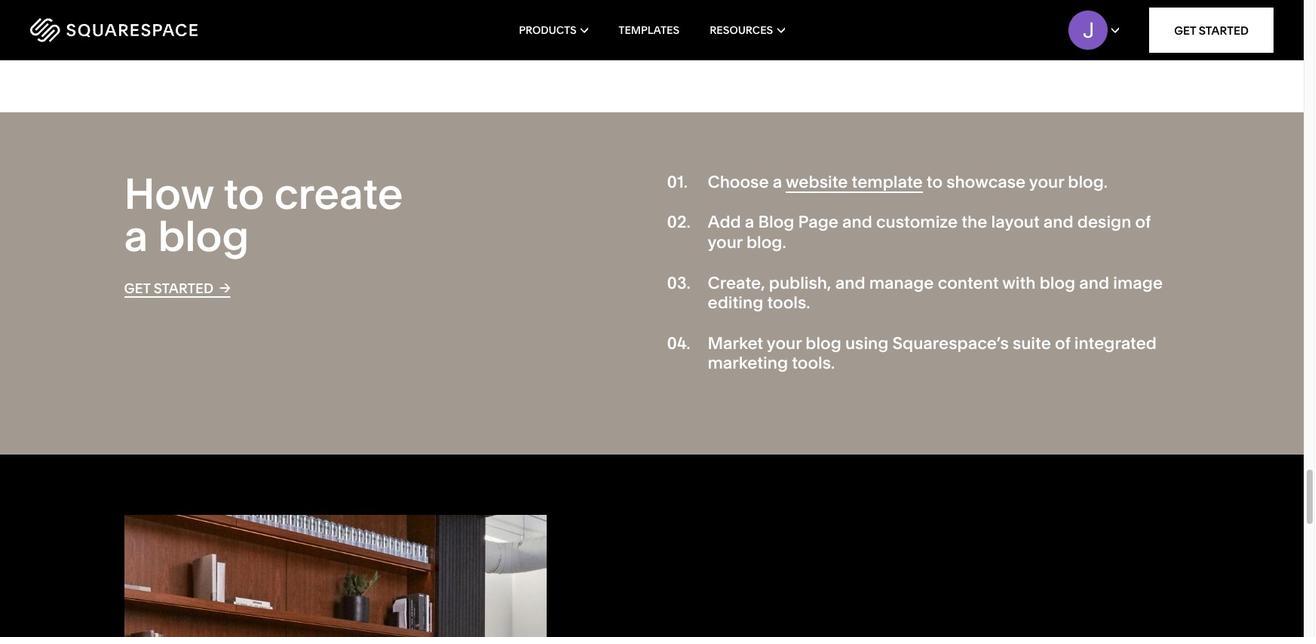 Task type: locate. For each thing, give the bounding box(es) containing it.
your right seo
[[500, 2, 529, 19]]

with right content
[[1002, 273, 1036, 293]]

tools. inside "improve search result ranking by optimizing your blog post titles and descriptions with built-in seo tools."
[[502, 18, 538, 36]]

seo
[[472, 18, 499, 36]]

1 horizontal spatial blog.
[[1068, 172, 1108, 192]]

0 horizontal spatial get
[[124, 279, 150, 297]]

a for add
[[745, 212, 754, 233]]

layout
[[991, 212, 1040, 233]]

integrated
[[1074, 333, 1157, 354]]

market your blog using squarespace's suite of integrated marketing tools.
[[708, 333, 1157, 374]]

and right the layout
[[1044, 212, 1074, 233]]

publish,
[[769, 273, 831, 293]]

to
[[224, 168, 264, 219], [927, 172, 943, 192]]

0 vertical spatial tools.
[[502, 18, 538, 36]]

get inside 'link'
[[1174, 23, 1196, 37]]

your right market
[[767, 333, 802, 354]]

website
[[786, 172, 848, 192]]

and right page
[[842, 212, 872, 233]]

0 horizontal spatial with
[[393, 18, 420, 36]]

tools. inside market your blog using squarespace's suite of integrated marketing tools.
[[792, 353, 835, 374]]

get started →
[[124, 279, 231, 297]]

resources
[[710, 23, 773, 37]]

a right add
[[745, 212, 754, 233]]

with left built-
[[393, 18, 420, 36]]

get inside get started →
[[124, 279, 150, 297]]

blog up suite
[[1040, 273, 1075, 293]]

template
[[852, 172, 923, 192]]

blog. up design
[[1068, 172, 1108, 192]]

of
[[1135, 212, 1151, 233], [1055, 333, 1071, 354]]

1 horizontal spatial started
[[1199, 23, 1249, 37]]

1 vertical spatial started
[[154, 279, 213, 297]]

blog inside "improve search result ranking by optimizing your blog post titles and descriptions with built-in seo tools."
[[532, 2, 561, 19]]

blog.
[[1068, 172, 1108, 192], [747, 232, 786, 253]]

of inside add a blog page and customize the layout and design of your blog.
[[1135, 212, 1151, 233]]

squarespace
[[855, 35, 940, 52]]

and right titles
[[281, 18, 306, 36]]

connected
[[772, 18, 842, 36]]

blog up the products
[[532, 2, 561, 19]]

started inside get started →
[[154, 279, 213, 297]]

0 horizontal spatial a
[[124, 210, 148, 261]]

using
[[845, 333, 889, 354]]

to right how
[[224, 168, 264, 219]]

your inside "improve search result ranking by optimizing your blog post titles and descriptions with built-in seo tools."
[[500, 2, 529, 19]]

of right suite
[[1055, 333, 1071, 354]]

disqus.
[[960, 35, 1007, 52]]

1 horizontal spatial of
[[1135, 212, 1151, 233]]

with
[[393, 18, 420, 36], [1002, 273, 1036, 293]]

and inside and connected social media accounts. enable commenting through squarespace or disqus.
[[744, 18, 769, 36]]

0 vertical spatial blog.
[[1068, 172, 1108, 192]]

how to create a blog
[[124, 168, 403, 261]]

ranking
[[358, 2, 407, 19]]

0 vertical spatial started
[[1199, 23, 1249, 37]]

templates link
[[619, 0, 680, 60]]

customer care advisors. image
[[124, 515, 546, 637]]

get for get started
[[1174, 23, 1196, 37]]

of right design
[[1135, 212, 1151, 233]]

descriptions
[[309, 18, 390, 36]]

0 vertical spatial with
[[393, 18, 420, 36]]

0 horizontal spatial started
[[154, 279, 213, 297]]

add a blog page and customize the layout and design of your blog.
[[708, 212, 1151, 253]]

tools. inside create, publish, and manage content with blog and image editing tools.
[[767, 293, 810, 313]]

tools.
[[502, 18, 538, 36], [767, 293, 810, 313], [792, 353, 835, 374]]

1 vertical spatial with
[[1002, 273, 1036, 293]]

1 horizontal spatial to
[[927, 172, 943, 192]]

2 horizontal spatial a
[[773, 172, 782, 192]]

1 horizontal spatial a
[[745, 212, 754, 233]]

showcase
[[947, 172, 1026, 192]]

1 vertical spatial get
[[124, 279, 150, 297]]

a
[[773, 172, 782, 192], [124, 210, 148, 261], [745, 212, 754, 233]]

tools. right editing at top
[[767, 293, 810, 313]]

suite
[[1013, 333, 1051, 354]]

blog
[[532, 2, 561, 19], [158, 210, 249, 261], [1040, 273, 1075, 293], [806, 333, 841, 354]]

commenting
[[714, 35, 797, 52]]

your inside market your blog using squarespace's suite of integrated marketing tools.
[[767, 333, 802, 354]]

blog inside create, publish, and manage content with blog and image editing tools.
[[1040, 273, 1075, 293]]

to inside the how to create a blog
[[224, 168, 264, 219]]

a inside add a blog page and customize the layout and design of your blog.
[[745, 212, 754, 233]]

your
[[500, 2, 529, 19], [1029, 172, 1064, 192], [708, 232, 743, 253], [767, 333, 802, 354]]

0 horizontal spatial to
[[224, 168, 264, 219]]

a right choose at the right of the page
[[773, 172, 782, 192]]

squarespace logo image
[[30, 18, 198, 42]]

0 horizontal spatial blog.
[[747, 232, 786, 253]]

built-
[[423, 18, 457, 36]]

and
[[281, 18, 306, 36], [744, 18, 769, 36], [842, 212, 872, 233], [1044, 212, 1074, 233], [835, 273, 865, 293], [1079, 273, 1109, 293]]

choose a website template to showcase your blog.
[[708, 172, 1108, 192]]

1 vertical spatial tools.
[[767, 293, 810, 313]]

a up get started →
[[124, 210, 148, 261]]

with inside create, publish, and manage content with blog and image editing tools.
[[1002, 273, 1036, 293]]

0 vertical spatial get
[[1174, 23, 1196, 37]]

1 vertical spatial blog.
[[747, 232, 786, 253]]

started
[[1199, 23, 1249, 37], [154, 279, 213, 297]]

templates
[[619, 23, 680, 37]]

products
[[519, 23, 577, 37]]

get
[[1174, 23, 1196, 37], [124, 279, 150, 297]]

of inside market your blog using squarespace's suite of integrated marketing tools.
[[1055, 333, 1071, 354]]

1 horizontal spatial with
[[1002, 273, 1036, 293]]

by
[[410, 2, 426, 19]]

tools. right seo
[[502, 18, 538, 36]]

image
[[1113, 273, 1163, 293]]

started for get started
[[1199, 23, 1249, 37]]

blog up →
[[158, 210, 249, 261]]

1 vertical spatial of
[[1055, 333, 1071, 354]]

your up create,
[[708, 232, 743, 253]]

editing
[[708, 293, 763, 313]]

0 horizontal spatial of
[[1055, 333, 1071, 354]]

tools. left using at the right bottom
[[792, 353, 835, 374]]

create
[[274, 168, 403, 219]]

2 vertical spatial tools.
[[792, 353, 835, 374]]

blog left using at the right bottom
[[806, 333, 841, 354]]

blog
[[758, 212, 794, 233]]

to up customize
[[927, 172, 943, 192]]

blog inside market your blog using squarespace's suite of integrated marketing tools.
[[806, 333, 841, 354]]

and left connected
[[744, 18, 769, 36]]

a inside the how to create a blog
[[124, 210, 148, 261]]

1 horizontal spatial get
[[1174, 23, 1196, 37]]

blog. right add
[[747, 232, 786, 253]]

accounts.
[[930, 18, 993, 36]]

post
[[215, 18, 243, 36]]

a for choose
[[773, 172, 782, 192]]

0 vertical spatial of
[[1135, 212, 1151, 233]]

started inside get started 'link'
[[1199, 23, 1249, 37]]



Task type: describe. For each thing, give the bounding box(es) containing it.
squarespace logo link
[[30, 18, 279, 42]]

with inside "improve search result ranking by optimizing your blog post titles and descriptions with built-in seo tools."
[[393, 18, 420, 36]]

add
[[708, 212, 741, 233]]

enable
[[667, 35, 711, 52]]

your up the layout
[[1029, 172, 1064, 192]]

manage
[[869, 273, 934, 293]]

get started
[[1174, 23, 1249, 37]]

started for get started →
[[154, 279, 213, 297]]

market
[[708, 333, 763, 354]]

in
[[457, 18, 469, 36]]

media
[[886, 18, 927, 36]]

through
[[800, 35, 852, 52]]

search
[[272, 2, 315, 19]]

page
[[798, 212, 838, 233]]

improve search result ranking by optimizing your blog post titles and descriptions with built-in seo tools.
[[215, 2, 561, 36]]

website template link
[[786, 172, 923, 193]]

blog. inside add a blog page and customize the layout and design of your blog.
[[747, 232, 786, 253]]

content
[[938, 273, 999, 293]]

and right "publish,"
[[835, 273, 865, 293]]

customize
[[876, 212, 958, 233]]

resources button
[[710, 0, 785, 60]]

products button
[[519, 0, 588, 60]]

improve
[[215, 2, 268, 19]]

blog inside the how to create a blog
[[158, 210, 249, 261]]

how
[[124, 168, 214, 219]]

get for get started →
[[124, 279, 150, 297]]

or
[[943, 35, 957, 52]]

choose
[[708, 172, 769, 192]]

titles
[[247, 18, 278, 36]]

your inside add a blog page and customize the layout and design of your blog.
[[708, 232, 743, 253]]

create, publish, and manage content with blog and image editing tools.
[[708, 273, 1163, 313]]

and inside "improve search result ranking by optimizing your blog post titles and descriptions with built-in seo tools."
[[281, 18, 306, 36]]

→
[[219, 279, 231, 296]]

create,
[[708, 273, 765, 293]]

get started link
[[1149, 8, 1274, 53]]

result
[[319, 2, 355, 19]]

social
[[845, 18, 883, 36]]

marketing
[[708, 353, 788, 374]]

the
[[962, 212, 987, 233]]

squarespace's
[[893, 333, 1009, 354]]

and connected social media accounts. enable commenting through squarespace or disqus.
[[667, 18, 1007, 52]]

and left image
[[1079, 273, 1109, 293]]

design
[[1077, 212, 1131, 233]]

optimizing
[[429, 2, 497, 19]]



Task type: vqa. For each thing, say whether or not it's contained in the screenshot.
Oranssi image
no



